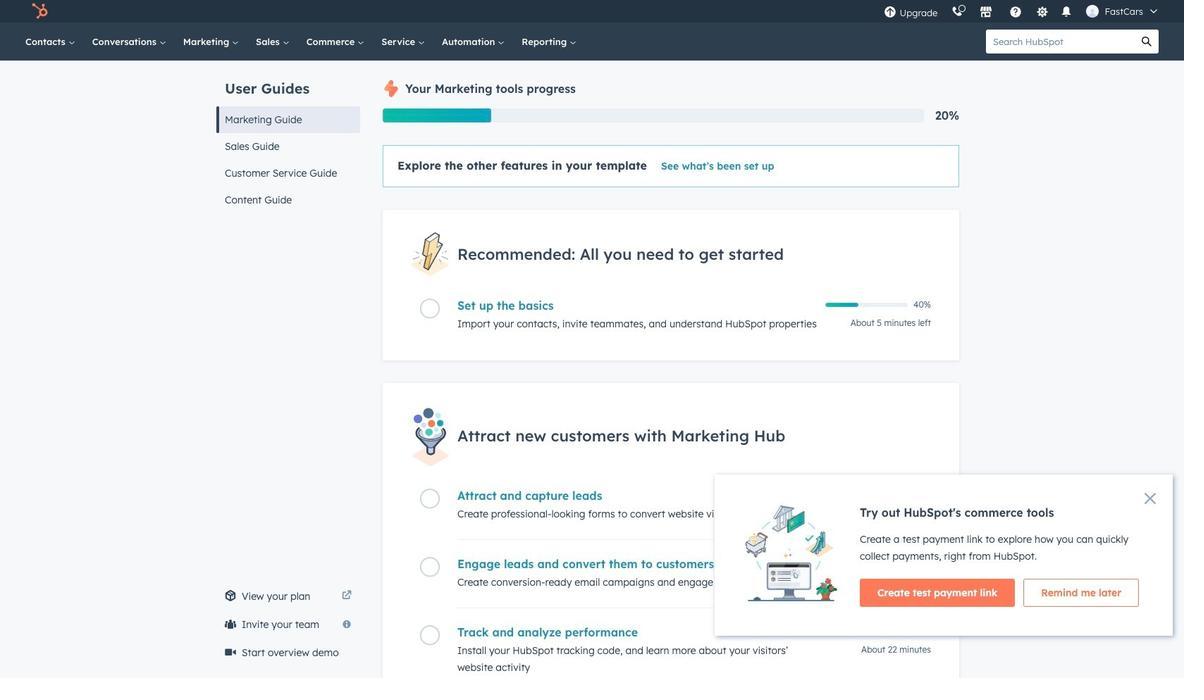 Task type: describe. For each thing, give the bounding box(es) containing it.
1 link opens in a new window image from the top
[[342, 589, 352, 606]]

user guides element
[[216, 61, 360, 214]]

2 link opens in a new window image from the top
[[342, 592, 352, 602]]

marketplaces image
[[980, 6, 993, 19]]

close image
[[1145, 494, 1156, 505]]

Search HubSpot search field
[[986, 30, 1135, 54]]

[object object] complete progress bar
[[826, 303, 859, 308]]



Task type: locate. For each thing, give the bounding box(es) containing it.
progress bar
[[383, 109, 491, 123]]

menu
[[877, 0, 1168, 23]]

christina overa image
[[1087, 5, 1099, 18]]

link opens in a new window image
[[342, 589, 352, 606], [342, 592, 352, 602]]



Task type: vqa. For each thing, say whether or not it's contained in the screenshot.
1st link opens in a new window icon from the top
yes



